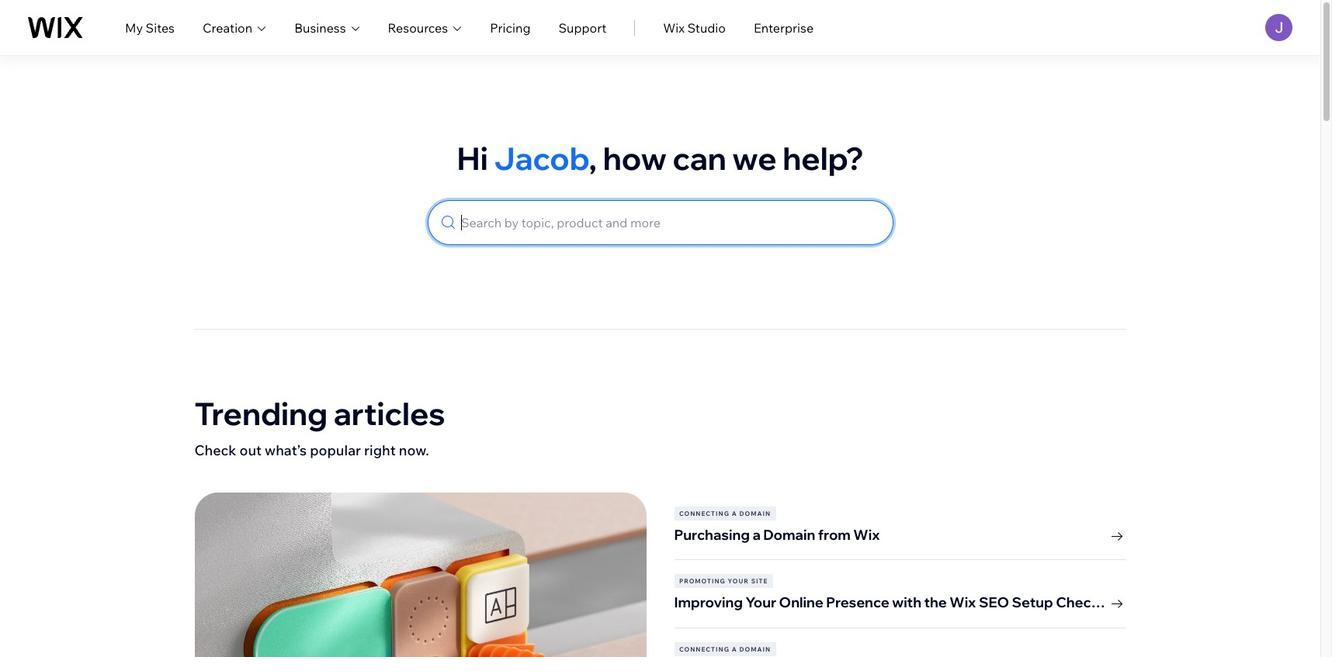 Task type: vqa. For each thing, say whether or not it's contained in the screenshot.
bottom BLOG
no



Task type: describe. For each thing, give the bounding box(es) containing it.
help?
[[783, 139, 864, 178]]

jacob
[[494, 139, 589, 178]]

creation button
[[203, 18, 266, 37]]

domain for 1st connecting a domain link from the bottom
[[740, 646, 771, 654]]

my sites
[[125, 20, 175, 35]]

online
[[779, 594, 824, 612]]

your
[[728, 578, 749, 586]]

pricing
[[490, 20, 531, 35]]

we
[[733, 139, 777, 178]]

seo
[[979, 594, 1010, 612]]

profile image image
[[1266, 14, 1293, 41]]

connecting for 1st connecting a domain link from the bottom
[[679, 646, 730, 654]]

enterprise
[[754, 20, 814, 35]]

connecting for 2nd connecting a domain link from the bottom of the page
[[679, 510, 730, 518]]

hi jacob , how can we help?
[[457, 139, 864, 178]]

out
[[240, 442, 262, 460]]

purchasing a domain from wix
[[674, 527, 880, 544]]

domain
[[764, 527, 816, 544]]

trending
[[195, 394, 328, 433]]

check
[[195, 442, 236, 460]]

improving your online presence with the wix seo setup checklist link
[[674, 589, 1126, 614]]

how
[[603, 139, 667, 178]]

1 connecting a domain link from the top
[[674, 507, 1126, 521]]

purchasing a domain from wix link
[[674, 521, 1126, 546]]

1 connecting a domain from the top
[[679, 510, 771, 518]]

wix inside 'link'
[[663, 20, 685, 35]]

wix studio link
[[663, 18, 726, 37]]

improving your online presence with the wix seo setup checklist
[[674, 594, 1120, 612]]

improving
[[674, 594, 743, 612]]

check out what's popular right now.
[[195, 442, 429, 460]]

can
[[673, 139, 727, 178]]

Search by topic, product and more field
[[458, 201, 881, 245]]

from
[[818, 527, 851, 544]]

support
[[559, 20, 607, 35]]

promoting
[[679, 578, 726, 586]]



Task type: locate. For each thing, give the bounding box(es) containing it.
a left domain
[[753, 527, 761, 544]]

pricing link
[[490, 18, 531, 37]]

2 connecting from the top
[[679, 646, 730, 654]]

connecting a domain link up promoting your site link
[[674, 507, 1126, 521]]

sites
[[146, 20, 175, 35]]

connecting up the purchasing
[[679, 510, 730, 518]]

3d buttons with pictures of letters and icons, in a variety of colors and textures. image
[[195, 493, 646, 658]]

a for 2nd connecting a domain link from the bottom of the page
[[732, 510, 738, 518]]

what's
[[265, 442, 307, 460]]

1 domain from the top
[[740, 510, 771, 518]]

presence
[[826, 594, 890, 612]]

0 vertical spatial connecting a domain link
[[674, 507, 1126, 521]]

domain down your
[[740, 646, 771, 654]]

0 horizontal spatial wix
[[663, 20, 685, 35]]

domain up purchasing a domain from wix
[[740, 510, 771, 518]]

business button
[[294, 18, 360, 37]]

connecting
[[679, 510, 730, 518], [679, 646, 730, 654]]

with
[[892, 594, 922, 612]]

1 vertical spatial domain
[[740, 646, 771, 654]]

1 vertical spatial a
[[753, 527, 761, 544]]

,
[[589, 139, 597, 178]]

purchasing
[[674, 527, 750, 544]]

a for 1st connecting a domain link from the bottom
[[732, 646, 738, 654]]

1 vertical spatial connecting a domain
[[679, 646, 771, 654]]

promoting your site link
[[674, 575, 1126, 589]]

a
[[732, 510, 738, 518], [753, 527, 761, 544], [732, 646, 738, 654]]

my
[[125, 20, 143, 35]]

a up the purchasing
[[732, 510, 738, 518]]

trending articles
[[195, 394, 445, 433]]

my sites link
[[125, 18, 175, 37]]

hi
[[457, 139, 488, 178]]

business
[[294, 20, 346, 35]]

connecting a domain up the purchasing
[[679, 510, 771, 518]]

right
[[364, 442, 396, 460]]

1 vertical spatial wix
[[854, 527, 880, 544]]

2 vertical spatial a
[[732, 646, 738, 654]]

wix studio
[[663, 20, 726, 35]]

checklist
[[1056, 594, 1120, 612]]

domain for 2nd connecting a domain link from the bottom of the page
[[740, 510, 771, 518]]

enterprise link
[[754, 18, 814, 37]]

the
[[924, 594, 947, 612]]

wix right the
[[950, 594, 976, 612]]

2 horizontal spatial wix
[[950, 594, 976, 612]]

connecting down "improving"
[[679, 646, 730, 654]]

1 vertical spatial connecting a domain link
[[674, 643, 1126, 657]]

2 domain from the top
[[740, 646, 771, 654]]

resources
[[388, 20, 448, 35]]

wix
[[663, 20, 685, 35], [854, 527, 880, 544], [950, 594, 976, 612]]

0 vertical spatial connecting a domain
[[679, 510, 771, 518]]

domain
[[740, 510, 771, 518], [740, 646, 771, 654]]

0 vertical spatial connecting
[[679, 510, 730, 518]]

articles
[[334, 394, 445, 433]]

your
[[746, 594, 777, 612]]

2 connecting a domain link from the top
[[674, 643, 1126, 657]]

0 vertical spatial domain
[[740, 510, 771, 518]]

setup
[[1012, 594, 1054, 612]]

0 vertical spatial a
[[732, 510, 738, 518]]

site
[[751, 578, 768, 586]]

connecting a domain down "improving"
[[679, 646, 771, 654]]

connecting a domain link
[[674, 507, 1126, 521], [674, 643, 1126, 657]]

studio
[[688, 20, 726, 35]]

2 vertical spatial wix
[[950, 594, 976, 612]]

1 horizontal spatial wix
[[854, 527, 880, 544]]

connecting a domain
[[679, 510, 771, 518], [679, 646, 771, 654]]

0 vertical spatial wix
[[663, 20, 685, 35]]

a down "improving"
[[732, 646, 738, 654]]

wix left studio
[[663, 20, 685, 35]]

wix right from
[[854, 527, 880, 544]]

popular
[[310, 442, 361, 460]]

2 connecting a domain from the top
[[679, 646, 771, 654]]

1 vertical spatial connecting
[[679, 646, 730, 654]]

1 connecting from the top
[[679, 510, 730, 518]]

resources button
[[388, 18, 462, 37]]

creation
[[203, 20, 253, 35]]

support link
[[559, 18, 607, 37]]

connecting a domain link down improving your online presence with the wix seo setup checklist
[[674, 643, 1126, 657]]

now.
[[399, 442, 429, 460]]

promoting your site
[[679, 578, 768, 586]]



